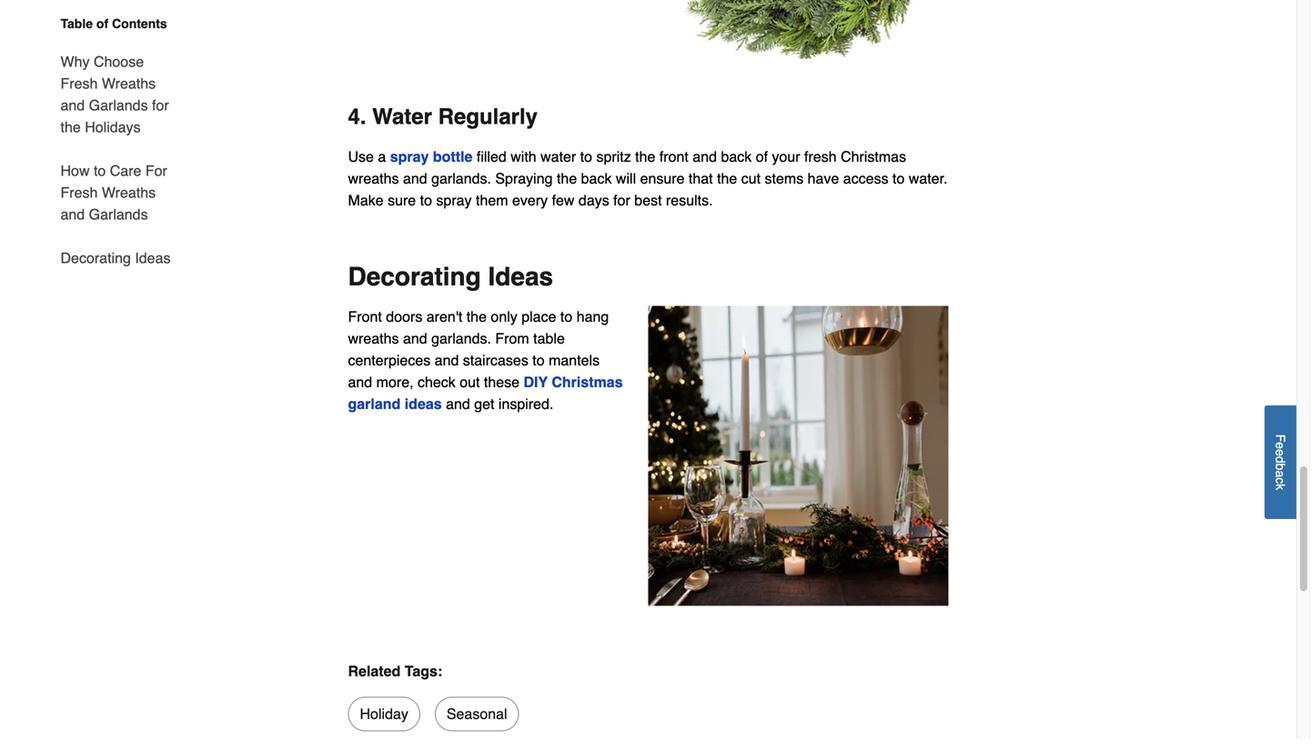 Task type: vqa. For each thing, say whether or not it's contained in the screenshot.
the rightmost 'for'
yes



Task type: describe. For each thing, give the bounding box(es) containing it.
a real cedar christmas wreath with a red bow. image
[[648, 0, 948, 59]]

front
[[659, 148, 689, 165]]

use
[[348, 148, 374, 165]]

front doors aren't the only place to hang wreaths and garlands. from table centerpieces and staircases to mantels and more, check out these
[[348, 308, 609, 391]]

c
[[1273, 478, 1288, 484]]

from
[[495, 330, 529, 347]]

1 horizontal spatial ideas
[[488, 263, 553, 292]]

garlands inside why choose fresh wreaths and garlands for the holidays
[[89, 97, 148, 114]]

to right sure
[[420, 192, 432, 209]]

fresh inside why choose fresh wreaths and garlands for the holidays
[[60, 75, 98, 92]]

best
[[634, 192, 662, 209]]

ideas
[[405, 396, 442, 413]]

a dining table decorated with fresh christmas garland with a christmas tree in the background. image
[[648, 306, 948, 606]]

related
[[348, 663, 401, 680]]

to inside how to care for fresh wreaths and garlands
[[94, 162, 106, 179]]

inspired.
[[498, 396, 553, 413]]

related tags:
[[348, 663, 442, 680]]

front
[[348, 308, 382, 325]]

why choose fresh wreaths and garlands for the holidays link
[[60, 40, 182, 149]]

and up garland
[[348, 374, 372, 391]]

fresh
[[804, 148, 837, 165]]

1 horizontal spatial decorating
[[348, 263, 481, 292]]

wreaths inside front doors aren't the only place to hang wreaths and garlands. from table centerpieces and staircases to mantels and more, check out these
[[348, 330, 399, 347]]

for inside filled with water to spritz the front and back of your fresh christmas wreaths and garlands. spraying the back will ensure that the cut stems have access to water. make sure to spray them every few days for best results.
[[613, 192, 630, 209]]

water
[[541, 148, 576, 165]]

them
[[476, 192, 508, 209]]

only
[[491, 308, 517, 325]]

centerpieces
[[348, 352, 431, 369]]

water
[[372, 104, 432, 129]]

wreaths inside why choose fresh wreaths and garlands for the holidays
[[102, 75, 156, 92]]

filled
[[477, 148, 507, 165]]

to up diy
[[532, 352, 545, 369]]

holiday link
[[348, 697, 420, 732]]

regularly
[[438, 104, 538, 129]]

to left hang
[[560, 308, 572, 325]]

holiday
[[360, 706, 408, 723]]

choose
[[94, 53, 144, 70]]

bottle
[[433, 148, 473, 165]]

fresh inside how to care for fresh wreaths and garlands
[[60, 184, 98, 201]]

have
[[808, 170, 839, 187]]

days
[[579, 192, 609, 209]]

results.
[[666, 192, 713, 209]]

make
[[348, 192, 384, 209]]

staircases
[[463, 352, 528, 369]]

2 e from the top
[[1273, 449, 1288, 456]]

hang
[[577, 308, 609, 325]]

f e e d b a c k
[[1273, 435, 1288, 490]]

why
[[60, 53, 90, 70]]

tags:
[[405, 663, 442, 680]]

and down out on the bottom of the page
[[446, 396, 470, 413]]

the inside front doors aren't the only place to hang wreaths and garlands. from table centerpieces and staircases to mantels and more, check out these
[[466, 308, 487, 325]]

care
[[110, 162, 141, 179]]

that
[[689, 170, 713, 187]]

garlands. inside front doors aren't the only place to hang wreaths and garlands. from table centerpieces and staircases to mantels and more, check out these
[[431, 330, 491, 347]]

for inside why choose fresh wreaths and garlands for the holidays
[[152, 97, 169, 114]]

mantels
[[549, 352, 600, 369]]

1 e from the top
[[1273, 442, 1288, 449]]

cut
[[741, 170, 761, 187]]

place
[[521, 308, 556, 325]]

f e e d b a c k button
[[1265, 406, 1296, 519]]

the left cut
[[717, 170, 737, 187]]

these
[[484, 374, 520, 391]]



Task type: locate. For each thing, give the bounding box(es) containing it.
garlands
[[89, 97, 148, 114], [89, 206, 148, 223]]

0 vertical spatial wreaths
[[348, 170, 399, 187]]

b
[[1273, 464, 1288, 471]]

0 horizontal spatial decorating
[[60, 250, 131, 267]]

1 horizontal spatial christmas
[[841, 148, 906, 165]]

decorating ideas link
[[60, 237, 171, 269]]

and down doors
[[403, 330, 427, 347]]

1 garlands from the top
[[89, 97, 148, 114]]

1 vertical spatial back
[[581, 170, 612, 187]]

decorating ideas down how to care for fresh wreaths and garlands
[[60, 250, 171, 267]]

1 horizontal spatial for
[[613, 192, 630, 209]]

ideas
[[135, 250, 171, 267], [488, 263, 553, 292]]

0 vertical spatial garlands
[[89, 97, 148, 114]]

and up check
[[435, 352, 459, 369]]

0 horizontal spatial a
[[378, 148, 386, 165]]

stems
[[765, 170, 804, 187]]

and up that
[[693, 148, 717, 165]]

spray bottle link
[[390, 148, 473, 165]]

1 vertical spatial spray
[[436, 192, 472, 209]]

get
[[474, 396, 494, 413]]

wreaths inside how to care for fresh wreaths and garlands
[[102, 184, 156, 201]]

of inside filled with water to spritz the front and back of your fresh christmas wreaths and garlands. spraying the back will ensure that the cut stems have access to water. make sure to spray them every few days for best results.
[[756, 148, 768, 165]]

water.
[[909, 170, 948, 187]]

0 vertical spatial wreaths
[[102, 75, 156, 92]]

0 horizontal spatial spray
[[390, 148, 429, 165]]

and inside how to care for fresh wreaths and garlands
[[60, 206, 85, 223]]

back up days
[[581, 170, 612, 187]]

diy christmas garland ideas link
[[348, 374, 623, 413]]

4. water regularly
[[348, 104, 538, 129]]

the up ensure
[[635, 148, 655, 165]]

garlands inside how to care for fresh wreaths and garlands
[[89, 206, 148, 223]]

how
[[60, 162, 90, 179]]

diy
[[524, 374, 548, 391]]

use a spray bottle
[[348, 148, 473, 165]]

garlands up decorating ideas link on the top left
[[89, 206, 148, 223]]

the left holidays at the top left
[[60, 119, 81, 136]]

a inside button
[[1273, 471, 1288, 478]]

of left your
[[756, 148, 768, 165]]

decorating
[[60, 250, 131, 267], [348, 263, 481, 292]]

fresh down why
[[60, 75, 98, 92]]

1 horizontal spatial decorating ideas
[[348, 263, 553, 292]]

the inside why choose fresh wreaths and garlands for the holidays
[[60, 119, 81, 136]]

holidays
[[85, 119, 141, 136]]

decorating ideas
[[60, 250, 171, 267], [348, 263, 553, 292]]

christmas inside filled with water to spritz the front and back of your fresh christmas wreaths and garlands. spraying the back will ensure that the cut stems have access to water. make sure to spray them every few days for best results.
[[841, 148, 906, 165]]

1 vertical spatial christmas
[[552, 374, 623, 391]]

seasonal link
[[435, 697, 519, 732]]

0 vertical spatial garlands.
[[431, 170, 491, 187]]

1 horizontal spatial spray
[[436, 192, 472, 209]]

0 horizontal spatial for
[[152, 97, 169, 114]]

table of contents
[[60, 16, 167, 31]]

1 horizontal spatial back
[[721, 148, 752, 165]]

out
[[460, 374, 480, 391]]

0 horizontal spatial decorating ideas
[[60, 250, 171, 267]]

to right how
[[94, 162, 106, 179]]

2 wreaths from the top
[[348, 330, 399, 347]]

1 wreaths from the top
[[102, 75, 156, 92]]

more,
[[376, 374, 414, 391]]

to left spritz
[[580, 148, 592, 165]]

doors
[[386, 308, 422, 325]]

to left water.
[[893, 170, 905, 187]]

1 vertical spatial fresh
[[60, 184, 98, 201]]

decorating up doors
[[348, 263, 481, 292]]

1 vertical spatial wreaths
[[102, 184, 156, 201]]

0 vertical spatial christmas
[[841, 148, 906, 165]]

your
[[772, 148, 800, 165]]

to
[[580, 148, 592, 165], [94, 162, 106, 179], [893, 170, 905, 187], [420, 192, 432, 209], [560, 308, 572, 325], [532, 352, 545, 369]]

the left the only
[[466, 308, 487, 325]]

e
[[1273, 442, 1288, 449], [1273, 449, 1288, 456]]

and get inspired.
[[442, 396, 553, 413]]

seasonal
[[447, 706, 507, 723]]

christmas down mantels
[[552, 374, 623, 391]]

2 garlands. from the top
[[431, 330, 491, 347]]

0 vertical spatial spray
[[390, 148, 429, 165]]

1 horizontal spatial a
[[1273, 471, 1288, 478]]

sure
[[388, 192, 416, 209]]

0 vertical spatial a
[[378, 148, 386, 165]]

wreaths down care
[[102, 184, 156, 201]]

decorating down how to care for fresh wreaths and garlands
[[60, 250, 131, 267]]

with
[[511, 148, 536, 165]]

contents
[[112, 16, 167, 31]]

table
[[60, 16, 93, 31]]

garland
[[348, 396, 401, 413]]

1 vertical spatial of
[[756, 148, 768, 165]]

table of contents element
[[46, 15, 182, 269]]

1 vertical spatial garlands
[[89, 206, 148, 223]]

1 garlands. from the top
[[431, 170, 491, 187]]

filled with water to spritz the front and back of your fresh christmas wreaths and garlands. spraying the back will ensure that the cut stems have access to water. make sure to spray them every few days for best results.
[[348, 148, 948, 209]]

spraying
[[495, 170, 553, 187]]

every
[[512, 192, 548, 209]]

0 horizontal spatial of
[[96, 16, 108, 31]]

1 wreaths from the top
[[348, 170, 399, 187]]

wreaths down front
[[348, 330, 399, 347]]

wreaths down choose
[[102, 75, 156, 92]]

decorating inside the table of contents element
[[60, 250, 131, 267]]

will
[[616, 170, 636, 187]]

few
[[552, 192, 575, 209]]

table
[[533, 330, 565, 347]]

of right table
[[96, 16, 108, 31]]

0 vertical spatial for
[[152, 97, 169, 114]]

why choose fresh wreaths and garlands for the holidays
[[60, 53, 169, 136]]

fresh
[[60, 75, 98, 92], [60, 184, 98, 201]]

e up b in the bottom right of the page
[[1273, 449, 1288, 456]]

0 vertical spatial of
[[96, 16, 108, 31]]

spray down the water
[[390, 148, 429, 165]]

check
[[418, 374, 456, 391]]

diy christmas garland ideas
[[348, 374, 623, 413]]

christmas up access
[[841, 148, 906, 165]]

of
[[96, 16, 108, 31], [756, 148, 768, 165]]

back up cut
[[721, 148, 752, 165]]

spritz
[[596, 148, 631, 165]]

decorating ideas inside the table of contents element
[[60, 250, 171, 267]]

wreaths inside filled with water to spritz the front and back of your fresh christmas wreaths and garlands. spraying the back will ensure that the cut stems have access to water. make sure to spray them every few days for best results.
[[348, 170, 399, 187]]

f
[[1273, 435, 1288, 442]]

and down how
[[60, 206, 85, 223]]

ideas up the only
[[488, 263, 553, 292]]

1 vertical spatial a
[[1273, 471, 1288, 478]]

ideas inside the table of contents element
[[135, 250, 171, 267]]

d
[[1273, 456, 1288, 464]]

2 fresh from the top
[[60, 184, 98, 201]]

a right use
[[378, 148, 386, 165]]

0 vertical spatial fresh
[[60, 75, 98, 92]]

4.
[[348, 104, 366, 129]]

0 horizontal spatial back
[[581, 170, 612, 187]]

garlands up holidays at the top left
[[89, 97, 148, 114]]

1 fresh from the top
[[60, 75, 98, 92]]

1 vertical spatial garlands.
[[431, 330, 491, 347]]

and
[[60, 97, 85, 114], [693, 148, 717, 165], [403, 170, 427, 187], [60, 206, 85, 223], [403, 330, 427, 347], [435, 352, 459, 369], [348, 374, 372, 391], [446, 396, 470, 413]]

christmas
[[841, 148, 906, 165], [552, 374, 623, 391]]

and down use a spray bottle
[[403, 170, 427, 187]]

spray left them
[[436, 192, 472, 209]]

garlands.
[[431, 170, 491, 187], [431, 330, 491, 347]]

spray inside filled with water to spritz the front and back of your fresh christmas wreaths and garlands. spraying the back will ensure that the cut stems have access to water. make sure to spray them every few days for best results.
[[436, 192, 472, 209]]

the up few
[[557, 170, 577, 187]]

wreaths up 'make'
[[348, 170, 399, 187]]

0 horizontal spatial christmas
[[552, 374, 623, 391]]

e up 'd' at the bottom right
[[1273, 442, 1288, 449]]

ideas down how to care for fresh wreaths and garlands link
[[135, 250, 171, 267]]

1 vertical spatial wreaths
[[348, 330, 399, 347]]

0 vertical spatial back
[[721, 148, 752, 165]]

wreaths
[[102, 75, 156, 92], [102, 184, 156, 201]]

garlands. down aren't
[[431, 330, 491, 347]]

garlands. down bottle at the left top of the page
[[431, 170, 491, 187]]

1 vertical spatial for
[[613, 192, 630, 209]]

back
[[721, 148, 752, 165], [581, 170, 612, 187]]

for
[[152, 97, 169, 114], [613, 192, 630, 209]]

and down why
[[60, 97, 85, 114]]

the
[[60, 119, 81, 136], [635, 148, 655, 165], [557, 170, 577, 187], [717, 170, 737, 187], [466, 308, 487, 325]]

2 wreaths from the top
[[102, 184, 156, 201]]

k
[[1273, 484, 1288, 490]]

how to care for fresh wreaths and garlands link
[[60, 149, 182, 237]]

christmas inside diy christmas garland ideas
[[552, 374, 623, 391]]

2 garlands from the top
[[89, 206, 148, 223]]

wreaths
[[348, 170, 399, 187], [348, 330, 399, 347]]

how to care for fresh wreaths and garlands
[[60, 162, 167, 223]]

spray
[[390, 148, 429, 165], [436, 192, 472, 209]]

ensure
[[640, 170, 685, 187]]

garlands. inside filled with water to spritz the front and back of your fresh christmas wreaths and garlands. spraying the back will ensure that the cut stems have access to water. make sure to spray them every few days for best results.
[[431, 170, 491, 187]]

1 horizontal spatial of
[[756, 148, 768, 165]]

aren't
[[426, 308, 462, 325]]

0 horizontal spatial ideas
[[135, 250, 171, 267]]

a up "k"
[[1273, 471, 1288, 478]]

and inside why choose fresh wreaths and garlands for the holidays
[[60, 97, 85, 114]]

decorating ideas up aren't
[[348, 263, 553, 292]]

access
[[843, 170, 888, 187]]

for
[[145, 162, 167, 179]]

a
[[378, 148, 386, 165], [1273, 471, 1288, 478]]

fresh down how
[[60, 184, 98, 201]]



